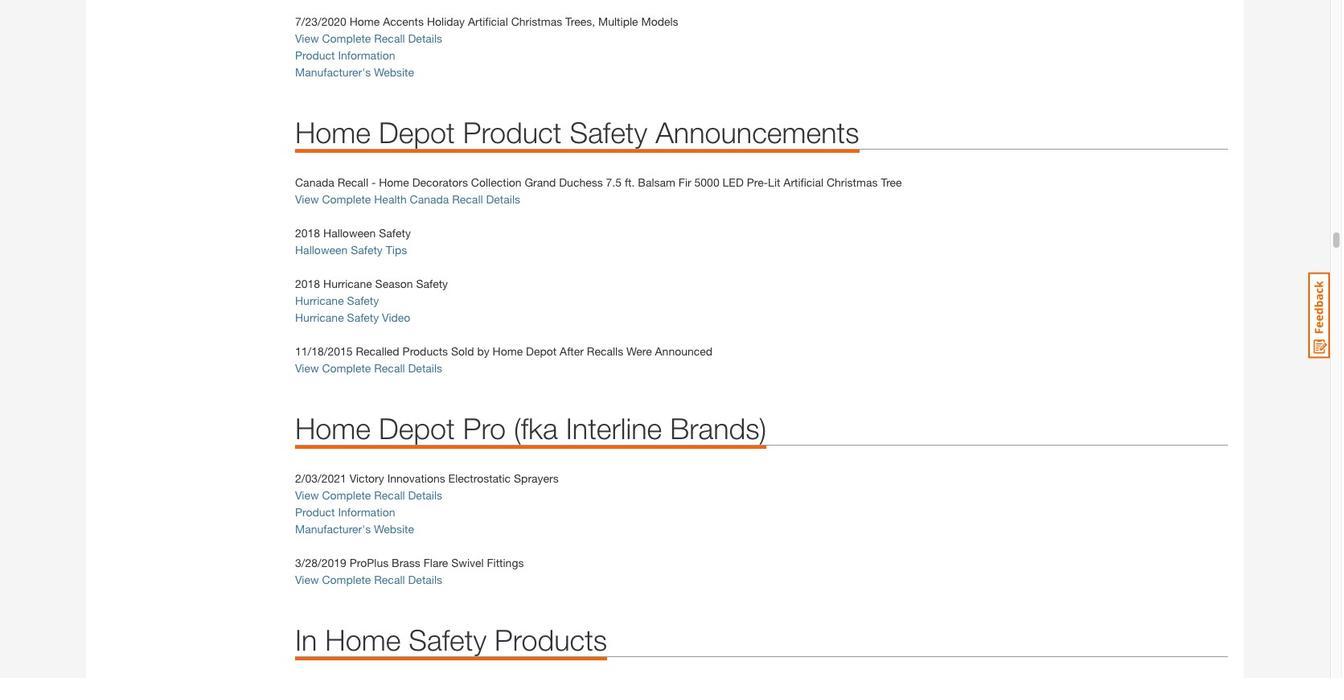 Task type: describe. For each thing, give the bounding box(es) containing it.
manufacturer's inside 7/23/2020 home accents holiday artificial christmas trees, multiple models view complete recall details product information manufacturer's website
[[295, 65, 371, 79]]

collection
[[471, 176, 522, 189]]

flare
[[424, 556, 448, 570]]

2018 hurricane season safety hurricane safety hurricane safety video
[[295, 277, 448, 324]]

complete inside canada recall - home decorators collection grand duchess 7.5 ft. balsam fir 5000 led pre-lit artificial christmas tree view complete health canada recall details
[[322, 192, 371, 206]]

product information link for 7/23/2020 home accents holiday artificial christmas trees, multiple models
[[295, 49, 398, 62]]

sprayers
[[514, 472, 559, 485]]

canada recall - home decorators collection grand duchess 7.5 ft. balsam fir 5000 led pre-lit artificial christmas tree view complete health canada recall details
[[295, 176, 902, 206]]

tree
[[881, 176, 902, 189]]

swivel
[[451, 556, 484, 570]]

feedback link image
[[1309, 272, 1330, 359]]

recall down 'decorators'
[[452, 192, 483, 206]]

0 vertical spatial canada
[[295, 176, 334, 189]]

victory
[[350, 472, 384, 485]]

view inside 2/03/2021 victory innovations electrostatic sprayers view complete recall details product information manufacturer's website
[[295, 488, 319, 502]]

7/23/2020 home accents holiday artificial christmas trees, multiple models view complete recall details product information manufacturer's website
[[295, 15, 682, 79]]

recalls
[[587, 344, 623, 358]]

0 vertical spatial hurricane
[[323, 277, 372, 291]]

safety up "tips"
[[379, 226, 411, 240]]

-
[[372, 176, 376, 189]]

safety up "hurricane safety video" link
[[347, 294, 379, 307]]

details inside canada recall - home decorators collection grand duchess 7.5 ft. balsam fir 5000 led pre-lit artificial christmas tree view complete health canada recall details
[[486, 192, 520, 206]]

duchess
[[559, 176, 603, 189]]

2018 for 2018 hurricane season safety hurricane safety hurricane safety video
[[295, 277, 320, 291]]

models
[[641, 15, 679, 28]]

0 vertical spatial halloween
[[323, 226, 376, 240]]

home inside canada recall - home decorators collection grand duchess 7.5 ft. balsam fir 5000 led pre-lit artificial christmas tree view complete health canada recall details
[[379, 176, 409, 189]]

complete inside 11/18/2015 recalled products sold by home depot after recalls were announced view complete recall details
[[322, 361, 371, 375]]

in home safety products
[[295, 623, 607, 657]]

view inside canada recall - home decorators collection grand duchess 7.5 ft. balsam fir 5000 led pre-lit artificial christmas tree view complete health canada recall details
[[295, 192, 319, 206]]

tips
[[386, 243, 407, 257]]

video
[[382, 311, 410, 324]]

proplus
[[350, 556, 389, 570]]

view inside 11/18/2015 recalled products sold by home depot after recalls were announced view complete recall details
[[295, 361, 319, 375]]

accents
[[383, 15, 424, 28]]

led
[[723, 176, 744, 189]]

artificial inside 7/23/2020 home accents holiday artificial christmas trees, multiple models view complete recall details product information manufacturer's website
[[468, 15, 508, 28]]

pre-
[[747, 176, 768, 189]]

interline
[[566, 411, 662, 446]]

2018 for 2018 halloween safety halloween safety tips
[[295, 226, 320, 240]]

depot for pro
[[379, 411, 455, 446]]

recall left -
[[338, 176, 368, 189]]

grand
[[525, 176, 556, 189]]

7/23/2020
[[295, 15, 347, 28]]

recall inside 11/18/2015 recalled products sold by home depot after recalls were announced view complete recall details
[[374, 361, 405, 375]]

in
[[295, 623, 317, 657]]

safety right season
[[416, 277, 448, 291]]

hurricane safety video link
[[295, 311, 414, 324]]

website inside 2/03/2021 victory innovations electrostatic sprayers view complete recall details product information manufacturer's website
[[374, 522, 414, 536]]

pro
[[463, 411, 506, 446]]

brass
[[392, 556, 421, 570]]

3 view complete recall details link from the top
[[295, 488, 442, 502]]

2/03/2021 victory innovations electrostatic sprayers view complete recall details product information manufacturer's website
[[295, 472, 559, 536]]

complete inside 7/23/2020 home accents holiday artificial christmas trees, multiple models view complete recall details product information manufacturer's website
[[322, 32, 371, 45]]

depot for product
[[379, 115, 455, 150]]

1 vertical spatial product
[[463, 115, 562, 150]]

depot inside 11/18/2015 recalled products sold by home depot after recalls were announced view complete recall details
[[526, 344, 557, 358]]

safety down the 3/28/2019 proplus brass flare swivel fittings view complete recall details
[[409, 623, 487, 657]]

safety down hurricane safety link
[[347, 311, 379, 324]]

recall inside the 3/28/2019 proplus brass flare swivel fittings view complete recall details
[[374, 573, 405, 587]]

(fka
[[514, 411, 558, 446]]

2 vertical spatial hurricane
[[295, 311, 344, 324]]



Task type: locate. For each thing, give the bounding box(es) containing it.
depot up 'decorators'
[[379, 115, 455, 150]]

information inside 7/23/2020 home accents holiday artificial christmas trees, multiple models view complete recall details product information manufacturer's website
[[338, 49, 395, 62]]

view complete recall details link down 'proplus'
[[295, 573, 442, 587]]

11/18/2015
[[295, 344, 353, 358]]

product down 7/23/2020
[[295, 49, 335, 62]]

complete down victory
[[322, 488, 371, 502]]

2 vertical spatial depot
[[379, 411, 455, 446]]

christmas
[[511, 15, 562, 28], [827, 176, 878, 189]]

christmas left tree
[[827, 176, 878, 189]]

recalled
[[356, 344, 399, 358]]

2 view complete recall details link from the top
[[295, 361, 442, 375]]

0 horizontal spatial christmas
[[511, 15, 562, 28]]

0 vertical spatial artificial
[[468, 15, 508, 28]]

1 vertical spatial 2018
[[295, 277, 320, 291]]

1 vertical spatial depot
[[526, 344, 557, 358]]

season
[[375, 277, 413, 291]]

home
[[350, 15, 380, 28], [295, 115, 371, 150], [379, 176, 409, 189], [493, 344, 523, 358], [295, 411, 371, 446], [325, 623, 401, 657]]

product inside 7/23/2020 home accents holiday artificial christmas trees, multiple models view complete recall details product information manufacturer's website
[[295, 49, 335, 62]]

after
[[560, 344, 584, 358]]

hurricane safety link
[[295, 294, 382, 307]]

details inside 11/18/2015 recalled products sold by home depot after recalls were announced view complete recall details
[[408, 361, 442, 375]]

view down 2/03/2021
[[295, 488, 319, 502]]

christmas inside 7/23/2020 home accents holiday artificial christmas trees, multiple models view complete recall details product information manufacturer's website
[[511, 15, 562, 28]]

3 complete from the top
[[322, 361, 371, 375]]

manufacturer's website link for 7/23/2020 home accents holiday artificial christmas trees, multiple models
[[295, 65, 414, 79]]

1 vertical spatial canada
[[410, 192, 449, 206]]

fir
[[679, 176, 691, 189]]

information down accents
[[338, 49, 395, 62]]

halloween
[[323, 226, 376, 240], [295, 243, 348, 257]]

products inside 11/18/2015 recalled products sold by home depot after recalls were announced view complete recall details
[[403, 344, 448, 358]]

1 vertical spatial halloween
[[295, 243, 348, 257]]

hurricane up hurricane safety link
[[323, 277, 372, 291]]

manufacturer's website link up 'proplus'
[[295, 522, 414, 536]]

1 manufacturer's website link from the top
[[295, 65, 414, 79]]

view complete recall details link down the recalled
[[295, 361, 442, 375]]

depot up innovations
[[379, 411, 455, 446]]

1 vertical spatial hurricane
[[295, 294, 344, 307]]

ft.
[[625, 176, 635, 189]]

complete up 2018 halloween safety halloween safety tips
[[322, 192, 371, 206]]

view up 2018 halloween safety halloween safety tips
[[295, 192, 319, 206]]

0 horizontal spatial canada
[[295, 176, 334, 189]]

1 vertical spatial information
[[338, 505, 395, 519]]

2 2018 from the top
[[295, 277, 320, 291]]

products
[[403, 344, 448, 358], [495, 623, 607, 657]]

details down the video at the left top
[[408, 361, 442, 375]]

fittings
[[487, 556, 524, 570]]

1 vertical spatial product information link
[[295, 505, 395, 519]]

website
[[374, 65, 414, 79], [374, 522, 414, 536]]

2 manufacturer's from the top
[[295, 522, 371, 536]]

1 vertical spatial manufacturer's website link
[[295, 522, 414, 536]]

1 vertical spatial christmas
[[827, 176, 878, 189]]

5000
[[695, 176, 720, 189]]

trees,
[[565, 15, 595, 28]]

halloween up hurricane safety link
[[295, 243, 348, 257]]

canada left -
[[295, 176, 334, 189]]

view inside 7/23/2020 home accents holiday artificial christmas trees, multiple models view complete recall details product information manufacturer's website
[[295, 32, 319, 45]]

product down 2/03/2021
[[295, 505, 335, 519]]

product information link
[[295, 49, 398, 62], [295, 505, 395, 519]]

2 website from the top
[[374, 522, 414, 536]]

details down the flare at the left bottom
[[408, 573, 442, 587]]

brands)
[[670, 411, 767, 446]]

5 complete from the top
[[322, 573, 371, 587]]

product inside 2/03/2021 victory innovations electrostatic sprayers view complete recall details product information manufacturer's website
[[295, 505, 335, 519]]

view down 3/28/2019
[[295, 573, 319, 587]]

view down 11/18/2015
[[295, 361, 319, 375]]

electrostatic
[[448, 472, 511, 485]]

health
[[374, 192, 407, 206]]

details inside 7/23/2020 home accents holiday artificial christmas trees, multiple models view complete recall details product information manufacturer's website
[[408, 32, 442, 45]]

recall
[[374, 32, 405, 45], [338, 176, 368, 189], [452, 192, 483, 206], [374, 361, 405, 375], [374, 488, 405, 502], [374, 573, 405, 587]]

recall down brass
[[374, 573, 405, 587]]

depot left the after
[[526, 344, 557, 358]]

2 product information link from the top
[[295, 505, 395, 519]]

canada down 'decorators'
[[410, 192, 449, 206]]

0 vertical spatial manufacturer's
[[295, 65, 371, 79]]

information
[[338, 49, 395, 62], [338, 505, 395, 519]]

complete down 7/23/2020
[[322, 32, 371, 45]]

0 vertical spatial products
[[403, 344, 448, 358]]

safety left "tips"
[[351, 243, 383, 257]]

1 horizontal spatial canada
[[410, 192, 449, 206]]

manufacturer's
[[295, 65, 371, 79], [295, 522, 371, 536]]

complete down 'proplus'
[[322, 573, 371, 587]]

safety up 7.5
[[570, 115, 648, 150]]

1 vertical spatial website
[[374, 522, 414, 536]]

christmas inside canada recall - home decorators collection grand duchess 7.5 ft. balsam fir 5000 led pre-lit artificial christmas tree view complete health canada recall details
[[827, 176, 878, 189]]

1 manufacturer's from the top
[[295, 65, 371, 79]]

manufacturer's up 3/28/2019
[[295, 522, 371, 536]]

1 information from the top
[[338, 49, 395, 62]]

innovations
[[387, 472, 445, 485]]

christmas left trees, at the top of the page
[[511, 15, 562, 28]]

1 horizontal spatial christmas
[[827, 176, 878, 189]]

home depot product safety announcements
[[295, 115, 859, 150]]

details
[[408, 32, 442, 45], [486, 192, 520, 206], [408, 361, 442, 375], [408, 488, 442, 502], [408, 573, 442, 587]]

view inside the 3/28/2019 proplus brass flare swivel fittings view complete recall details
[[295, 573, 319, 587]]

1 vertical spatial artificial
[[784, 176, 824, 189]]

0 vertical spatial manufacturer's website link
[[295, 65, 414, 79]]

0 horizontal spatial artificial
[[468, 15, 508, 28]]

home inside 7/23/2020 home accents holiday artificial christmas trees, multiple models view complete recall details product information manufacturer's website
[[350, 15, 380, 28]]

2018
[[295, 226, 320, 240], [295, 277, 320, 291]]

view complete recall details link down accents
[[295, 32, 442, 45]]

product information link down 7/23/2020
[[295, 49, 398, 62]]

home inside 11/18/2015 recalled products sold by home depot after recalls were announced view complete recall details
[[493, 344, 523, 358]]

0 vertical spatial depot
[[379, 115, 455, 150]]

artificial right "holiday"
[[468, 15, 508, 28]]

hurricane
[[323, 277, 372, 291], [295, 294, 344, 307], [295, 311, 344, 324]]

0 vertical spatial product information link
[[295, 49, 398, 62]]

manufacturer's inside 2/03/2021 victory innovations electrostatic sprayers view complete recall details product information manufacturer's website
[[295, 522, 371, 536]]

2/03/2021
[[295, 472, 347, 485]]

1 complete from the top
[[322, 32, 371, 45]]

announced
[[655, 344, 713, 358]]

1 view complete recall details link from the top
[[295, 32, 442, 45]]

view complete recall details link
[[295, 32, 442, 45], [295, 361, 442, 375], [295, 488, 442, 502], [295, 573, 442, 587]]

details down "holiday"
[[408, 32, 442, 45]]

recall down victory
[[374, 488, 405, 502]]

11/18/2015 recalled products sold by home depot after recalls were announced view complete recall details
[[295, 344, 716, 375]]

recall inside 2/03/2021 victory innovations electrostatic sprayers view complete recall details product information manufacturer's website
[[374, 488, 405, 502]]

announcements
[[656, 115, 859, 150]]

view
[[295, 32, 319, 45], [295, 192, 319, 206], [295, 361, 319, 375], [295, 488, 319, 502], [295, 573, 319, 587]]

details inside 2/03/2021 victory innovations electrostatic sprayers view complete recall details product information manufacturer's website
[[408, 488, 442, 502]]

website up brass
[[374, 522, 414, 536]]

hurricane up "hurricane safety video" link
[[295, 294, 344, 307]]

1 vertical spatial manufacturer's
[[295, 522, 371, 536]]

details down innovations
[[408, 488, 442, 502]]

1 horizontal spatial products
[[495, 623, 607, 657]]

3 view from the top
[[295, 361, 319, 375]]

recall down accents
[[374, 32, 405, 45]]

halloween safety tips link
[[295, 243, 410, 257]]

complete down 11/18/2015
[[322, 361, 371, 375]]

1 product information link from the top
[[295, 49, 398, 62]]

artificial
[[468, 15, 508, 28], [784, 176, 824, 189]]

canada
[[295, 176, 334, 189], [410, 192, 449, 206]]

0 vertical spatial christmas
[[511, 15, 562, 28]]

product information link for 2/03/2021 victory innovations electrostatic sprayers
[[295, 505, 395, 519]]

recall inside 7/23/2020 home accents holiday artificial christmas trees, multiple models view complete recall details product information manufacturer's website
[[374, 32, 405, 45]]

by
[[477, 344, 490, 358]]

multiple
[[598, 15, 638, 28]]

4 complete from the top
[[322, 488, 371, 502]]

complete inside the 3/28/2019 proplus brass flare swivel fittings view complete recall details
[[322, 573, 371, 587]]

recall down the recalled
[[374, 361, 405, 375]]

balsam
[[638, 176, 676, 189]]

complete
[[322, 32, 371, 45], [322, 192, 371, 206], [322, 361, 371, 375], [322, 488, 371, 502], [322, 573, 371, 587]]

product up collection
[[463, 115, 562, 150]]

manufacturer's website link for 2/03/2021 victory innovations electrostatic sprayers
[[295, 522, 414, 536]]

0 vertical spatial website
[[374, 65, 414, 79]]

2 manufacturer's website link from the top
[[295, 522, 414, 536]]

artificial right lit
[[784, 176, 824, 189]]

2018 up hurricane safety link
[[295, 277, 320, 291]]

1 vertical spatial products
[[495, 623, 607, 657]]

product
[[295, 49, 335, 62], [463, 115, 562, 150], [295, 505, 335, 519]]

2 view from the top
[[295, 192, 319, 206]]

5 view from the top
[[295, 573, 319, 587]]

halloween up halloween safety tips link
[[323, 226, 376, 240]]

0 horizontal spatial products
[[403, 344, 448, 358]]

lit
[[768, 176, 781, 189]]

manufacturer's website link
[[295, 65, 414, 79], [295, 522, 414, 536]]

details down collection
[[486, 192, 520, 206]]

0 vertical spatial 2018
[[295, 226, 320, 240]]

product information link down victory
[[295, 505, 395, 519]]

complete inside 2/03/2021 victory innovations electrostatic sprayers view complete recall details product information manufacturer's website
[[322, 488, 371, 502]]

decorators
[[412, 176, 468, 189]]

2 vertical spatial product
[[295, 505, 335, 519]]

artificial inside canada recall - home decorators collection grand duchess 7.5 ft. balsam fir 5000 led pre-lit artificial christmas tree view complete health canada recall details
[[784, 176, 824, 189]]

information inside 2/03/2021 victory innovations electrostatic sprayers view complete recall details product information manufacturer's website
[[338, 505, 395, 519]]

2018 halloween safety halloween safety tips
[[295, 226, 414, 257]]

2 information from the top
[[338, 505, 395, 519]]

view complete health canada recall details link
[[295, 192, 520, 206]]

4 view complete recall details link from the top
[[295, 573, 442, 587]]

holiday
[[427, 15, 465, 28]]

3/28/2019
[[295, 556, 347, 570]]

home depot pro (fka interline brands)
[[295, 411, 767, 446]]

hurricane down hurricane safety link
[[295, 311, 344, 324]]

safety
[[570, 115, 648, 150], [379, 226, 411, 240], [351, 243, 383, 257], [416, 277, 448, 291], [347, 294, 379, 307], [347, 311, 379, 324], [409, 623, 487, 657]]

manufacturer's website link down 7/23/2020
[[295, 65, 414, 79]]

depot
[[379, 115, 455, 150], [526, 344, 557, 358], [379, 411, 455, 446]]

sold
[[451, 344, 474, 358]]

were
[[627, 344, 652, 358]]

website down accents
[[374, 65, 414, 79]]

view down 7/23/2020
[[295, 32, 319, 45]]

details inside the 3/28/2019 proplus brass flare swivel fittings view complete recall details
[[408, 573, 442, 587]]

0 vertical spatial product
[[295, 49, 335, 62]]

2018 inside 2018 hurricane season safety hurricane safety hurricane safety video
[[295, 277, 320, 291]]

1 2018 from the top
[[295, 226, 320, 240]]

2 complete from the top
[[322, 192, 371, 206]]

2018 up halloween safety tips link
[[295, 226, 320, 240]]

4 view from the top
[[295, 488, 319, 502]]

information down victory
[[338, 505, 395, 519]]

2018 inside 2018 halloween safety halloween safety tips
[[295, 226, 320, 240]]

website inside 7/23/2020 home accents holiday artificial christmas trees, multiple models view complete recall details product information manufacturer's website
[[374, 65, 414, 79]]

7.5
[[606, 176, 622, 189]]

1 horizontal spatial artificial
[[784, 176, 824, 189]]

3/28/2019 proplus brass flare swivel fittings view complete recall details
[[295, 556, 527, 587]]

0 vertical spatial information
[[338, 49, 395, 62]]

1 website from the top
[[374, 65, 414, 79]]

manufacturer's down 7/23/2020
[[295, 65, 371, 79]]

1 view from the top
[[295, 32, 319, 45]]

view complete recall details link down victory
[[295, 488, 442, 502]]



Task type: vqa. For each thing, say whether or not it's contained in the screenshot.
Tile Saws link
no



